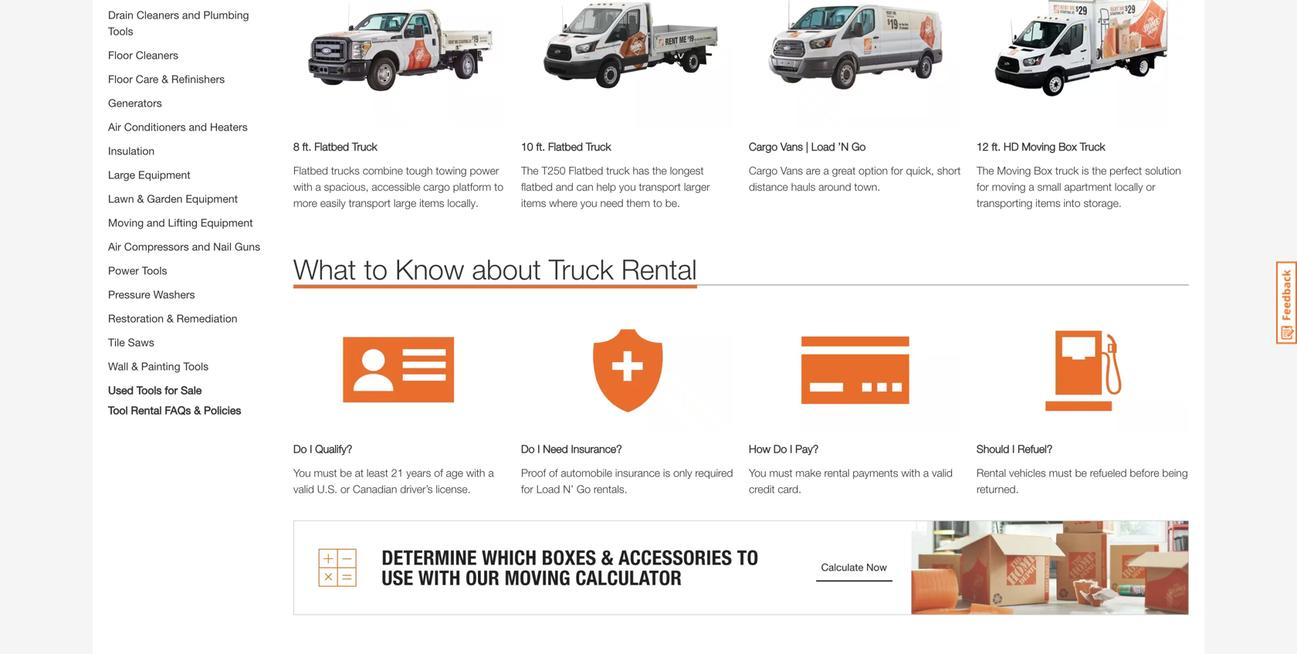 Task type: vqa. For each thing, say whether or not it's contained in the screenshot.
4
no



Task type: locate. For each thing, give the bounding box(es) containing it.
restoration & remediation link
[[108, 312, 238, 325]]

is for only
[[664, 467, 671, 479]]

2 air from the top
[[108, 240, 121, 253]]

equipment up 'lifting' at top left
[[186, 192, 238, 205]]

the
[[653, 164, 667, 177], [1093, 164, 1107, 177]]

insurance
[[616, 467, 661, 479]]

flatbed up the can
[[569, 164, 604, 177]]

air conditioners and heaters
[[108, 121, 248, 133]]

do left qualify?
[[294, 443, 307, 455]]

2 be from the left
[[1076, 467, 1088, 479]]

rental down 'be.'
[[622, 252, 697, 285]]

towing
[[436, 164, 467, 177]]

the t250 flatbed truck has the longest flatbed and can help you transport larger items where you need them to be.
[[521, 164, 710, 209]]

and inside drain cleaners and plumbing tools
[[182, 8, 201, 21]]

refueled
[[1091, 467, 1128, 479]]

or down solution
[[1147, 180, 1156, 193]]

nail
[[213, 240, 232, 253]]

1 vertical spatial go
[[577, 483, 591, 496]]

1 floor from the top
[[108, 49, 133, 61]]

tools down wall & painting tools
[[137, 384, 162, 397]]

must up "u.s."
[[314, 467, 337, 479]]

truck
[[352, 140, 378, 153], [586, 140, 611, 153], [1081, 140, 1106, 153], [549, 252, 614, 285]]

2 of from the left
[[549, 467, 558, 479]]

tools
[[108, 25, 133, 37], [142, 264, 167, 277], [183, 360, 209, 373], [137, 384, 162, 397]]

0 vertical spatial go
[[852, 140, 866, 153]]

1 the from the left
[[521, 164, 539, 177]]

1 horizontal spatial valid
[[932, 467, 953, 479]]

0 horizontal spatial items
[[420, 196, 445, 209]]

items
[[420, 196, 445, 209], [521, 196, 546, 209], [1036, 196, 1061, 209]]

truck up help
[[607, 164, 630, 177]]

load left n'
[[537, 483, 560, 496]]

flatbed up t250
[[549, 140, 583, 153]]

tile saws
[[108, 336, 154, 349]]

ft. for 10
[[536, 140, 546, 153]]

floor
[[108, 49, 133, 61], [108, 73, 133, 85]]

1 horizontal spatial do
[[521, 443, 535, 455]]

cargo for cargo vans are a great option for quick, short distance hauls around town.
[[749, 164, 778, 177]]

cargo for cargo vans | load 'n go
[[749, 140, 778, 153]]

air up power
[[108, 240, 121, 253]]

the up flatbed
[[521, 164, 539, 177]]

flatbed inside flatbed trucks combine tough towing power with a spacious, accessible cargo platform to more easily transport large items locally.
[[294, 164, 328, 177]]

the inside the t250 flatbed truck has the longest flatbed and can help you transport larger items where you need them to be.
[[521, 164, 539, 177]]

cargo vans are a great option for quick, short distance hauls around town.
[[749, 164, 961, 193]]

1 vertical spatial you
[[581, 196, 598, 209]]

go inside proof of automobile insurance is only required for load n' go rentals.
[[577, 483, 591, 496]]

do i qualify?
[[294, 443, 352, 455]]

1 the from the left
[[653, 164, 667, 177]]

ft. for 12
[[992, 140, 1001, 153]]

policies
[[204, 404, 241, 417]]

cleaners up floor care & refinishers link
[[136, 49, 178, 61]]

of inside proof of automobile insurance is only required for load n' go rentals.
[[549, 467, 558, 479]]

1 horizontal spatial the
[[1093, 164, 1107, 177]]

is left the only
[[664, 467, 671, 479]]

2 vans from the top
[[781, 164, 803, 177]]

1 horizontal spatial or
[[1147, 180, 1156, 193]]

the for is
[[1093, 164, 1107, 177]]

1 horizontal spatial box
[[1059, 140, 1078, 153]]

0 vertical spatial vans
[[781, 140, 803, 153]]

floor left care
[[108, 73, 133, 85]]

flatbed inside the t250 flatbed truck has the longest flatbed and can help you transport larger items where you need them to be.
[[569, 164, 604, 177]]

& right wall
[[131, 360, 138, 373]]

2 you from the left
[[749, 467, 767, 479]]

0 vertical spatial transport
[[639, 180, 681, 193]]

flatbed for the
[[569, 164, 604, 177]]

be.
[[666, 196, 681, 209]]

you up credit
[[749, 467, 767, 479]]

0 horizontal spatial transport
[[349, 196, 391, 209]]

the
[[521, 164, 539, 177], [977, 164, 995, 177]]

0 horizontal spatial you
[[581, 196, 598, 209]]

do for do i qualify?
[[294, 443, 307, 455]]

do for do i need insurance?
[[521, 443, 535, 455]]

with up more
[[294, 180, 313, 193]]

0 horizontal spatial go
[[577, 483, 591, 496]]

do
[[294, 443, 307, 455], [521, 443, 535, 455], [774, 443, 787, 455]]

a right age
[[488, 467, 494, 479]]

1 vertical spatial cargo
[[749, 164, 778, 177]]

you down the can
[[581, 196, 598, 209]]

with right age
[[466, 467, 485, 479]]

air compressors and nail guns
[[108, 240, 260, 253]]

& for garden
[[137, 192, 144, 205]]

equipment up nail
[[201, 216, 253, 229]]

a up more
[[316, 180, 321, 193]]

cleaners right drain
[[137, 8, 179, 21]]

2 items from the left
[[521, 196, 546, 209]]

for left sale
[[165, 384, 178, 397]]

0 horizontal spatial or
[[341, 483, 350, 496]]

2 the from the left
[[1093, 164, 1107, 177]]

& for painting
[[131, 360, 138, 373]]

1 vertical spatial air
[[108, 240, 121, 253]]

around
[[819, 180, 852, 193]]

& down washers
[[167, 312, 174, 325]]

transport up 'be.'
[[639, 180, 681, 193]]

& right faqs
[[194, 404, 201, 417]]

equipment for lifting
[[201, 216, 253, 229]]

go right n'
[[577, 483, 591, 496]]

2 horizontal spatial must
[[1050, 467, 1073, 479]]

tools down compressors
[[142, 264, 167, 277]]

truck for you
[[607, 164, 630, 177]]

cleaners inside drain cleaners and plumbing tools
[[137, 8, 179, 21]]

i for do i need insurance?
[[538, 443, 540, 455]]

refuel?
[[1018, 443, 1053, 455]]

is up apartment
[[1082, 164, 1090, 177]]

age
[[446, 467, 463, 479]]

cargo inside cargo vans are a great option for quick, short distance hauls around town.
[[749, 164, 778, 177]]

rental
[[825, 467, 850, 479]]

2 horizontal spatial rental
[[977, 467, 1007, 479]]

must
[[314, 467, 337, 479], [770, 467, 793, 479], [1050, 467, 1073, 479]]

and inside the t250 flatbed truck has the longest flatbed and can help you transport larger items where you need them to be.
[[556, 180, 574, 193]]

2 horizontal spatial ft.
[[992, 140, 1001, 153]]

or right "u.s."
[[341, 483, 350, 496]]

1 ft. from the left
[[303, 140, 312, 153]]

the down 12
[[977, 164, 995, 177]]

0 horizontal spatial do
[[294, 443, 307, 455]]

flatbed up trucks
[[315, 140, 349, 153]]

0 vertical spatial floor
[[108, 49, 133, 61]]

0 horizontal spatial of
[[434, 467, 443, 479]]

least
[[367, 467, 389, 479]]

the inside the moving box truck is the perfect solution for moving a small apartment locally or transporting items into storage.
[[977, 164, 995, 177]]

0 vertical spatial equipment
[[138, 168, 191, 181]]

truck inside the t250 flatbed truck has the longest flatbed and can help you transport larger items where you need them to be.
[[607, 164, 630, 177]]

0 horizontal spatial truck
[[607, 164, 630, 177]]

1 vans from the top
[[781, 140, 803, 153]]

valid right 'payments'
[[932, 467, 953, 479]]

4 i from the left
[[1013, 443, 1015, 455]]

1 vertical spatial or
[[341, 483, 350, 496]]

is inside the moving box truck is the perfect solution for moving a small apartment locally or transporting items into storage.
[[1082, 164, 1090, 177]]

1 be from the left
[[340, 467, 352, 479]]

truck inside the moving box truck is the perfect solution for moving a small apartment locally or transporting items into storage.
[[1056, 164, 1079, 177]]

1 i from the left
[[310, 443, 312, 455]]

can
[[577, 180, 594, 193]]

power tools
[[108, 264, 167, 277]]

0 vertical spatial box
[[1059, 140, 1078, 153]]

0 vertical spatial cleaners
[[137, 8, 179, 21]]

for inside proof of automobile insurance is only required for load n' go rentals.
[[521, 483, 534, 496]]

truck up small
[[1056, 164, 1079, 177]]

flatbed down 8
[[294, 164, 328, 177]]

with right 'payments'
[[902, 467, 921, 479]]

a inside you must be at least 21 years of age with a valid u.s. or canadian driver's license.
[[488, 467, 494, 479]]

the right has
[[653, 164, 667, 177]]

you inside you must be at least 21 years of age with a valid u.s. or canadian driver's license.
[[294, 467, 311, 479]]

of right proof
[[549, 467, 558, 479]]

2 the from the left
[[977, 164, 995, 177]]

1 vertical spatial valid
[[294, 483, 314, 496]]

1 cargo from the top
[[749, 140, 778, 153]]

wall & painting tools
[[108, 360, 209, 373]]

and
[[182, 8, 201, 21], [189, 121, 207, 133], [556, 180, 574, 193], [147, 216, 165, 229], [192, 240, 210, 253]]

1 horizontal spatial items
[[521, 196, 546, 209]]

0 horizontal spatial must
[[314, 467, 337, 479]]

valid inside you must be at least 21 years of age with a valid u.s. or canadian driver's license.
[[294, 483, 314, 496]]

rental up returned.
[[977, 467, 1007, 479]]

canadian
[[353, 483, 397, 496]]

proof
[[521, 467, 546, 479]]

1 vertical spatial equipment
[[186, 192, 238, 205]]

flatbed trucks combine tough towing power with a spacious, accessible cargo platform to more easily transport large items locally.
[[294, 164, 504, 209]]

1 horizontal spatial load
[[812, 140, 836, 153]]

1 of from the left
[[434, 467, 443, 479]]

 image
[[294, 0, 506, 131], [521, 0, 734, 131], [749, 0, 962, 131], [977, 0, 1190, 131], [294, 308, 506, 433], [521, 308, 734, 433], [749, 308, 962, 433], [977, 308, 1190, 433]]

1 horizontal spatial be
[[1076, 467, 1088, 479]]

must right vehicles
[[1050, 467, 1073, 479]]

1 truck from the left
[[607, 164, 630, 177]]

you inside you must make rental payments with a valid credit card.
[[749, 467, 767, 479]]

to left 'be.'
[[653, 196, 663, 209]]

items down small
[[1036, 196, 1061, 209]]

0 vertical spatial is
[[1082, 164, 1090, 177]]

do up proof
[[521, 443, 535, 455]]

must inside you must make rental payments with a valid credit card.
[[770, 467, 793, 479]]

1 horizontal spatial with
[[466, 467, 485, 479]]

2 i from the left
[[538, 443, 540, 455]]

valid
[[932, 467, 953, 479], [294, 483, 314, 496]]

1 horizontal spatial you
[[749, 467, 767, 479]]

rental vehicles must be refueled before being returned.
[[977, 467, 1189, 496]]

must for make
[[770, 467, 793, 479]]

combine
[[363, 164, 403, 177]]

locally
[[1115, 180, 1144, 193]]

2 cargo from the top
[[749, 164, 778, 177]]

2 vertical spatial rental
[[977, 467, 1007, 479]]

1 vertical spatial load
[[537, 483, 560, 496]]

restoration & remediation
[[108, 312, 238, 325]]

1 horizontal spatial must
[[770, 467, 793, 479]]

0 horizontal spatial the
[[653, 164, 667, 177]]

rental inside the used tools for sale tool rental faqs & policies
[[131, 404, 162, 417]]

u.s.
[[317, 483, 338, 496]]

1 vertical spatial rental
[[131, 404, 162, 417]]

0 vertical spatial rental
[[622, 252, 697, 285]]

1 vertical spatial transport
[[349, 196, 391, 209]]

power
[[108, 264, 139, 277]]

care
[[136, 73, 159, 85]]

& right lawn
[[137, 192, 144, 205]]

vans up hauls
[[781, 164, 803, 177]]

0 horizontal spatial is
[[664, 467, 671, 479]]

1 horizontal spatial is
[[1082, 164, 1090, 177]]

1 vertical spatial box
[[1035, 164, 1053, 177]]

3 items from the left
[[1036, 196, 1061, 209]]

is inside proof of automobile insurance is only required for load n' go rentals.
[[664, 467, 671, 479]]

a right 'payments'
[[924, 467, 929, 479]]

to right 'what'
[[364, 252, 388, 285]]

moving right hd
[[1022, 140, 1056, 153]]

is for the
[[1082, 164, 1090, 177]]

faqs
[[165, 404, 191, 417]]

ft. right 12
[[992, 140, 1001, 153]]

tough
[[406, 164, 433, 177]]

rental
[[622, 252, 697, 285], [131, 404, 162, 417], [977, 467, 1007, 479]]

washers
[[153, 288, 195, 301]]

do right how
[[774, 443, 787, 455]]

the for the t250 flatbed truck has the longest flatbed and can help you transport larger items where you need them to be.
[[521, 164, 539, 177]]

box up small
[[1035, 164, 1053, 177]]

floor down drain
[[108, 49, 133, 61]]

the up apartment
[[1093, 164, 1107, 177]]

to down the power
[[494, 180, 504, 193]]

be left at
[[340, 467, 352, 479]]

box up the moving box truck is the perfect solution for moving a small apartment locally or transporting items into storage.
[[1059, 140, 1078, 153]]

&
[[162, 73, 168, 85], [137, 192, 144, 205], [167, 312, 174, 325], [131, 360, 138, 373], [194, 404, 201, 417]]

moving
[[1022, 140, 1056, 153], [998, 164, 1032, 177], [108, 216, 144, 229]]

i left qualify?
[[310, 443, 312, 455]]

1 horizontal spatial the
[[977, 164, 995, 177]]

of left age
[[434, 467, 443, 479]]

for left moving
[[977, 180, 989, 193]]

or inside you must be at least 21 years of age with a valid u.s. or canadian driver's license.
[[341, 483, 350, 496]]

the moving box truck is the perfect solution for moving a small apartment locally or transporting items into storage.
[[977, 164, 1182, 209]]

items down cargo
[[420, 196, 445, 209]]

or inside the moving box truck is the perfect solution for moving a small apartment locally or transporting items into storage.
[[1147, 180, 1156, 193]]

1 horizontal spatial of
[[549, 467, 558, 479]]

moving down lawn
[[108, 216, 144, 229]]

1 horizontal spatial ft.
[[536, 140, 546, 153]]

air
[[108, 121, 121, 133], [108, 240, 121, 253]]

0 horizontal spatial with
[[294, 180, 313, 193]]

for inside the moving box truck is the perfect solution for moving a small apartment locally or transporting items into storage.
[[977, 180, 989, 193]]

1 vertical spatial moving
[[998, 164, 1032, 177]]

pressure
[[108, 288, 150, 301]]

0 horizontal spatial the
[[521, 164, 539, 177]]

need
[[601, 196, 624, 209]]

1 items from the left
[[420, 196, 445, 209]]

0 horizontal spatial you
[[294, 467, 311, 479]]

and up where
[[556, 180, 574, 193]]

0 horizontal spatial load
[[537, 483, 560, 496]]

valid left "u.s."
[[294, 483, 314, 496]]

0 vertical spatial to
[[494, 180, 504, 193]]

0 horizontal spatial ft.
[[303, 140, 312, 153]]

you up 'them'
[[619, 180, 636, 193]]

only
[[674, 467, 693, 479]]

be inside "rental vehicles must be refueled before being returned."
[[1076, 467, 1088, 479]]

1 horizontal spatial you
[[619, 180, 636, 193]]

ft. right '10'
[[536, 140, 546, 153]]

2 horizontal spatial with
[[902, 467, 921, 479]]

rental down used tools for sale link
[[131, 404, 162, 417]]

and left heaters
[[189, 121, 207, 133]]

0 horizontal spatial be
[[340, 467, 352, 479]]

tools down drain
[[108, 25, 133, 37]]

2 ft. from the left
[[536, 140, 546, 153]]

0 vertical spatial you
[[619, 180, 636, 193]]

10 ft. flatbed truck
[[521, 140, 611, 153]]

be left refueled
[[1076, 467, 1088, 479]]

how
[[749, 443, 771, 455]]

box inside the moving box truck is the perfect solution for moving a small apartment locally or transporting items into storage.
[[1035, 164, 1053, 177]]

load right |
[[812, 140, 836, 153]]

1 vertical spatial floor
[[108, 73, 133, 85]]

hd
[[1004, 140, 1019, 153]]

must for be
[[314, 467, 337, 479]]

air up insulation
[[108, 121, 121, 133]]

quick,
[[907, 164, 935, 177]]

12 ft. hd moving box truck link
[[977, 139, 1190, 155]]

1 horizontal spatial transport
[[639, 180, 681, 193]]

i
[[310, 443, 312, 455], [538, 443, 540, 455], [790, 443, 793, 455], [1013, 443, 1015, 455]]

vans left |
[[781, 140, 803, 153]]

0 horizontal spatial box
[[1035, 164, 1053, 177]]

2 vertical spatial moving
[[108, 216, 144, 229]]

i left need
[[538, 443, 540, 455]]

heaters
[[210, 121, 248, 133]]

solution
[[1146, 164, 1182, 177]]

1 vertical spatial vans
[[781, 164, 803, 177]]

load
[[812, 140, 836, 153], [537, 483, 560, 496]]

items down flatbed
[[521, 196, 546, 209]]

air compressors and nail guns link
[[108, 240, 260, 253]]

cargo vans | load 'n go link
[[749, 139, 962, 155]]

for down proof
[[521, 483, 534, 496]]

refinishers
[[171, 73, 225, 85]]

0 vertical spatial cargo
[[749, 140, 778, 153]]

guns
[[235, 240, 260, 253]]

2 floor from the top
[[108, 73, 133, 85]]

power tools link
[[108, 264, 167, 277]]

2 horizontal spatial items
[[1036, 196, 1061, 209]]

you
[[294, 467, 311, 479], [749, 467, 767, 479]]

1 air from the top
[[108, 121, 121, 133]]

power
[[470, 164, 499, 177]]

ft.
[[303, 140, 312, 153], [536, 140, 546, 153], [992, 140, 1001, 153]]

floor for floor cleaners
[[108, 49, 133, 61]]

go right 'n
[[852, 140, 866, 153]]

and left 'plumbing'
[[182, 8, 201, 21]]

longest
[[670, 164, 704, 177]]

for left 'quick,'
[[891, 164, 904, 177]]

1 horizontal spatial truck
[[1056, 164, 1079, 177]]

vans inside cargo vans are a great option for quick, short distance hauls around town.
[[781, 164, 803, 177]]

you
[[619, 180, 636, 193], [581, 196, 598, 209]]

1 horizontal spatial go
[[852, 140, 866, 153]]

with inside flatbed trucks combine tough towing power with a spacious, accessible cargo platform to more easily transport large items locally.
[[294, 180, 313, 193]]

2 vertical spatial equipment
[[201, 216, 253, 229]]

truck for small
[[1056, 164, 1079, 177]]

equipment up garden in the top of the page
[[138, 168, 191, 181]]

must up card.
[[770, 467, 793, 479]]

0 horizontal spatial rental
[[131, 404, 162, 417]]

a left small
[[1029, 180, 1035, 193]]

i for do i qualify?
[[310, 443, 312, 455]]

i right the should
[[1013, 443, 1015, 455]]

0 vertical spatial or
[[1147, 180, 1156, 193]]

2 truck from the left
[[1056, 164, 1079, 177]]

1 do from the left
[[294, 443, 307, 455]]

load inside proof of automobile insurance is only required for load n' go rentals.
[[537, 483, 560, 496]]

i left pay?
[[790, 443, 793, 455]]

ft. right 8
[[303, 140, 312, 153]]

2 horizontal spatial to
[[653, 196, 663, 209]]

the inside the t250 flatbed truck has the longest flatbed and can help you transport larger items where you need them to be.
[[653, 164, 667, 177]]

2 horizontal spatial do
[[774, 443, 787, 455]]

the inside the moving box truck is the perfect solution for moving a small apartment locally or transporting items into storage.
[[1093, 164, 1107, 177]]

moving up moving
[[998, 164, 1032, 177]]

1 horizontal spatial rental
[[622, 252, 697, 285]]

1 vertical spatial is
[[664, 467, 671, 479]]

rental for tool
[[131, 404, 162, 417]]

years
[[407, 467, 431, 479]]

a right are at the right top of page
[[824, 164, 830, 177]]

you down the do i qualify?
[[294, 467, 311, 479]]

and left nail
[[192, 240, 210, 253]]

0 vertical spatial valid
[[932, 467, 953, 479]]

1 vertical spatial to
[[653, 196, 663, 209]]

1 horizontal spatial to
[[494, 180, 504, 193]]

a inside the moving box truck is the perfect solution for moving a small apartment locally or transporting items into storage.
[[1029, 180, 1035, 193]]

credit
[[749, 483, 775, 496]]

0 horizontal spatial to
[[364, 252, 388, 285]]

3 ft. from the left
[[992, 140, 1001, 153]]

equipment
[[138, 168, 191, 181], [186, 192, 238, 205], [201, 216, 253, 229]]

8
[[294, 140, 300, 153]]

transport down spacious,
[[349, 196, 391, 209]]

t250
[[542, 164, 566, 177]]

moving inside the moving box truck is the perfect solution for moving a small apartment locally or transporting items into storage.
[[998, 164, 1032, 177]]

0 horizontal spatial valid
[[294, 483, 314, 496]]

pressure washers link
[[108, 288, 195, 301]]

floor for floor care & refinishers
[[108, 73, 133, 85]]

2 vertical spatial to
[[364, 252, 388, 285]]

1 vertical spatial cleaners
[[136, 49, 178, 61]]

into
[[1064, 196, 1081, 209]]

must inside you must be at least 21 years of age with a valid u.s. or canadian driver's license.
[[314, 467, 337, 479]]

2 must from the left
[[770, 467, 793, 479]]

1 you from the left
[[294, 467, 311, 479]]

0 vertical spatial air
[[108, 121, 121, 133]]

1 must from the left
[[314, 467, 337, 479]]

3 must from the left
[[1050, 467, 1073, 479]]

0 vertical spatial load
[[812, 140, 836, 153]]

vans for |
[[781, 140, 803, 153]]

2 do from the left
[[521, 443, 535, 455]]



Task type: describe. For each thing, give the bounding box(es) containing it.
used tools for sale link
[[108, 382, 202, 398]]

lawn
[[108, 192, 134, 205]]

locally.
[[448, 196, 479, 209]]

garden
[[147, 192, 183, 205]]

you for you must be at least 21 years of age with a valid u.s. or canadian driver's license.
[[294, 467, 311, 479]]

3 do from the left
[[774, 443, 787, 455]]

items inside the t250 flatbed truck has the longest flatbed and can help you transport larger items where you need them to be.
[[521, 196, 546, 209]]

tool rental faqs & policies link
[[108, 402, 241, 418]]

a inside you must make rental payments with a valid credit card.
[[924, 467, 929, 479]]

small
[[1038, 180, 1062, 193]]

drain
[[108, 8, 134, 21]]

rental inside "rental vehicles must be refueled before being returned."
[[977, 467, 1007, 479]]

tools inside drain cleaners and plumbing tools
[[108, 25, 133, 37]]

12
[[977, 140, 989, 153]]

'n
[[839, 140, 849, 153]]

lifting
[[168, 216, 198, 229]]

more
[[294, 196, 317, 209]]

cleaners for floor
[[136, 49, 178, 61]]

tools inside the used tools for sale tool rental faqs & policies
[[137, 384, 162, 397]]

floor care & refinishers link
[[108, 73, 225, 85]]

insulation
[[108, 144, 155, 157]]

flatbed for 8
[[315, 140, 349, 153]]

and for air conditioners and heaters
[[189, 121, 207, 133]]

to inside flatbed trucks combine tough towing power with a spacious, accessible cargo platform to more easily transport large items locally.
[[494, 180, 504, 193]]

large equipment
[[108, 168, 191, 181]]

0 vertical spatial moving
[[1022, 140, 1056, 153]]

town.
[[855, 180, 881, 193]]

feedback link image
[[1277, 261, 1298, 345]]

help
[[597, 180, 616, 193]]

compressors
[[124, 240, 189, 253]]

valid inside you must make rental payments with a valid credit card.
[[932, 467, 953, 479]]

truck down where
[[549, 252, 614, 285]]

cargo
[[424, 180, 450, 193]]

insulation link
[[108, 144, 155, 157]]

used
[[108, 384, 134, 397]]

and for air compressors and nail guns
[[192, 240, 210, 253]]

what to know about truck rental
[[294, 252, 697, 285]]

& right care
[[162, 73, 168, 85]]

must inside "rental vehicles must be refueled before being returned."
[[1050, 467, 1073, 479]]

make
[[796, 467, 822, 479]]

larger
[[684, 180, 710, 193]]

wall
[[108, 360, 128, 373]]

should
[[977, 443, 1010, 455]]

option
[[859, 164, 888, 177]]

saws
[[128, 336, 154, 349]]

truck up combine
[[352, 140, 378, 153]]

pressure washers
[[108, 288, 195, 301]]

& for remediation
[[167, 312, 174, 325]]

wall & painting tools link
[[108, 360, 209, 373]]

required
[[696, 467, 733, 479]]

you must make rental payments with a valid credit card.
[[749, 467, 953, 496]]

tool
[[108, 404, 128, 417]]

i for should i refuel?
[[1013, 443, 1015, 455]]

you must be at least 21 years of age with a valid u.s. or canadian driver's license.
[[294, 467, 494, 496]]

and up compressors
[[147, 216, 165, 229]]

cargo vans | load 'n go
[[749, 140, 866, 153]]

be inside you must be at least 21 years of age with a valid u.s. or canadian driver's license.
[[340, 467, 352, 479]]

storage.
[[1084, 196, 1122, 209]]

apartment
[[1065, 180, 1112, 193]]

at
[[355, 467, 364, 479]]

equipment for garden
[[186, 192, 238, 205]]

for inside cargo vans are a great option for quick, short distance hauls around town.
[[891, 164, 904, 177]]

them
[[627, 196, 650, 209]]

cleaners for drain
[[137, 8, 179, 21]]

air for air compressors and nail guns
[[108, 240, 121, 253]]

returned.
[[977, 483, 1019, 496]]

spacious,
[[324, 180, 369, 193]]

perfect
[[1110, 164, 1143, 177]]

truck up help
[[586, 140, 611, 153]]

transporting
[[977, 196, 1033, 209]]

generators
[[108, 97, 162, 109]]

vans for are
[[781, 164, 803, 177]]

remediation
[[177, 312, 238, 325]]

a inside cargo vans are a great option for quick, short distance hauls around town.
[[824, 164, 830, 177]]

and for drain cleaners and plumbing tools
[[182, 8, 201, 21]]

of inside you must be at least 21 years of age with a valid u.s. or canadian driver's license.
[[434, 467, 443, 479]]

painting
[[141, 360, 180, 373]]

floor cleaners link
[[108, 49, 178, 61]]

conditioners
[[124, 121, 186, 133]]

with inside you must make rental payments with a valid credit card.
[[902, 467, 921, 479]]

how do i pay?
[[749, 443, 819, 455]]

need
[[543, 443, 568, 455]]

ft. for 8
[[303, 140, 312, 153]]

the for the moving box truck is the perfect solution for moving a small apartment locally or transporting items into storage.
[[977, 164, 995, 177]]

tile
[[108, 336, 125, 349]]

qualify?
[[315, 443, 352, 455]]

a inside flatbed trucks combine tough towing power with a spacious, accessible cargo platform to more easily transport large items locally.
[[316, 180, 321, 193]]

pay?
[[796, 443, 819, 455]]

determine which boxes & accessories to use with our moving calculator - calculate now image
[[294, 521, 1190, 615]]

air conditioners and heaters link
[[108, 121, 248, 133]]

card.
[[778, 483, 802, 496]]

& inside the used tools for sale tool rental faqs & policies
[[194, 404, 201, 417]]

with inside you must be at least 21 years of age with a valid u.s. or canadian driver's license.
[[466, 467, 485, 479]]

truck up apartment
[[1081, 140, 1106, 153]]

where
[[549, 196, 578, 209]]

has
[[633, 164, 650, 177]]

3 i from the left
[[790, 443, 793, 455]]

license.
[[436, 483, 471, 496]]

transport inside the t250 flatbed truck has the longest flatbed and can help you transport larger items where you need them to be.
[[639, 180, 681, 193]]

sale
[[181, 384, 202, 397]]

to inside the t250 flatbed truck has the longest flatbed and can help you transport larger items where you need them to be.
[[653, 196, 663, 209]]

for inside the used tools for sale tool rental faqs & policies
[[165, 384, 178, 397]]

|
[[806, 140, 809, 153]]

air for air conditioners and heaters
[[108, 121, 121, 133]]

lawn & garden equipment
[[108, 192, 238, 205]]

what
[[294, 252, 356, 285]]

before
[[1131, 467, 1160, 479]]

flatbed
[[521, 180, 553, 193]]

rental for truck
[[622, 252, 697, 285]]

know
[[396, 252, 465, 285]]

items inside the moving box truck is the perfect solution for moving a small apartment locally or transporting items into storage.
[[1036, 196, 1061, 209]]

the for has
[[653, 164, 667, 177]]

items inside flatbed trucks combine tough towing power with a spacious, accessible cargo platform to more easily transport large items locally.
[[420, 196, 445, 209]]

10 ft. flatbed truck link
[[521, 139, 734, 155]]

8 ft. flatbed truck link
[[294, 139, 506, 155]]

distance
[[749, 180, 789, 193]]

driver's
[[400, 483, 433, 496]]

insurance?
[[571, 443, 622, 455]]

easily
[[320, 196, 346, 209]]

you for you must make rental payments with a valid credit card.
[[749, 467, 767, 479]]

10
[[521, 140, 533, 153]]

transport inside flatbed trucks combine tough towing power with a spacious, accessible cargo platform to more easily transport large items locally.
[[349, 196, 391, 209]]

21
[[392, 467, 404, 479]]

tools up sale
[[183, 360, 209, 373]]

being
[[1163, 467, 1189, 479]]

flatbed for 10
[[549, 140, 583, 153]]



